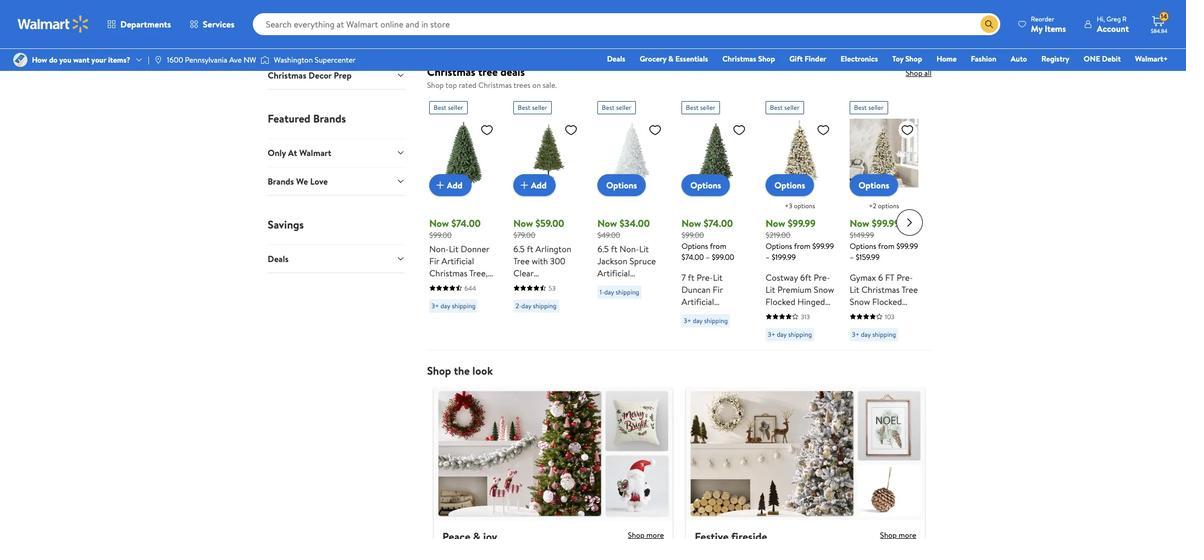 Task type: vqa. For each thing, say whether or not it's contained in the screenshot.
Tree, inside "Now $34.00 $49.00 6.5 ft Non-Lit Jackson Spruce Artificial Christmas Tree, by Holiday Time"
yes



Task type: describe. For each thing, give the bounding box(es) containing it.
seller for non-lit donner fir artificial christmas tree, 7.5 ft, by holiday time
[[448, 103, 464, 112]]

3+ left metal
[[853, 330, 860, 339]]

snow inside costway 6ft pre- lit premium snow flocked hinged artificial christmas tree with 250 lights
[[814, 284, 835, 296]]

options up the now $74.00 $99.00 options from $74.00 – $99.00
[[691, 179, 722, 192]]

add to cart image for now $59.00
[[518, 179, 531, 192]]

supercenter
[[315, 54, 356, 65]]

3+ day shipping down ft,
[[432, 301, 476, 311]]

premium
[[778, 284, 812, 296]]

essentials
[[676, 53, 709, 64]]

deals button
[[268, 245, 405, 273]]

decor
[[309, 69, 332, 81]]

now $99.99 $219.00 options from $99.99 – $199.99
[[766, 217, 835, 263]]

gift finder
[[790, 53, 827, 64]]

best seller for options from $99.99 – $199.99
[[771, 103, 800, 112]]

+3 options
[[785, 201, 816, 211]]

seller for options from $99.99 – $199.99
[[785, 103, 800, 112]]

best for 6.5 ft non-lit jackson spruce artificial christmas tree, by holiday time
[[602, 103, 615, 112]]

add to cart image for now $74.00
[[434, 179, 447, 192]]

3+ day shipping up lights,
[[684, 316, 728, 325]]

christmas inside "7 ft pre-lit duncan fir artificial christmas tree, multi-color led lights, by holiday time"
[[682, 308, 720, 320]]

my
[[1032, 22, 1043, 34]]

flocked inside gymax 6 ft pre- lit christmas tree snow flocked hinged pine tree w/ metal stand
[[873, 296, 903, 308]]

items
[[1045, 22, 1067, 34]]

now for now $74.00 $99.00 non-lit donner fir artificial christmas tree, 7.5 ft, by holiday time
[[430, 217, 449, 231]]

mini
[[514, 291, 530, 303]]

grocery & essentials
[[640, 53, 709, 64]]

deals inside dropdown button
[[268, 253, 289, 265]]

electronics
[[841, 53, 879, 64]]

add for $59.00
[[531, 179, 547, 191]]

lights,
[[682, 332, 707, 344]]

artificial inside "7 ft pre-lit duncan fir artificial christmas tree, multi-color led lights, by holiday time"
[[682, 296, 715, 308]]

options up '+3'
[[775, 179, 806, 192]]

now for now $99.99 $149.99 options from $99.99 – $159.99
[[850, 217, 870, 231]]

2 shop now list item from the left
[[680, 0, 939, 52]]

seller for 6.5 ft non-lit jackson spruce artificial christmas tree, by holiday time
[[617, 103, 632, 112]]

by inside "7 ft pre-lit duncan fir artificial christmas tree, multi-color led lights, by holiday time"
[[709, 332, 718, 344]]

lights inside now $59.00 $79.00 6.5 ft arlington tree with 300 clear incandescent mini lights for the christmas season, by holiday time
[[532, 291, 555, 303]]

gift finder link
[[785, 53, 832, 65]]

christmas inside gymax 6 ft pre- lit christmas tree snow flocked hinged pine tree w/ metal stand
[[862, 284, 900, 296]]

shipping down 103
[[873, 330, 897, 339]]

shop inside christmas shop link
[[759, 53, 776, 64]]

by inside the now $74.00 $99.00 non-lit donner fir artificial christmas tree, 7.5 ft, by holiday time
[[452, 279, 461, 291]]

one debit link
[[1080, 53, 1127, 65]]

1 horizontal spatial deals
[[607, 53, 626, 64]]

hi,
[[1098, 14, 1106, 23]]

– for gymax 6 ft pre- lit christmas tree snow flocked hinged pine tree w/ metal stand
[[850, 252, 854, 263]]

time inside now $34.00 $49.00 6.5 ft non-lit jackson spruce artificial christmas tree, by holiday time
[[639, 291, 658, 303]]

shop now for 'shop now' link corresponding to 2nd shop now "list item" from the right
[[446, 29, 478, 40]]

items?
[[108, 54, 130, 65]]

peace & joy. timeless, traditional red & white holiday touches. image
[[434, 387, 673, 521]]

artificial inside costway 6ft pre- lit premium snow flocked hinged artificial christmas tree with 250 lights
[[766, 308, 799, 320]]

options up $34.00
[[607, 179, 638, 192]]

home
[[937, 53, 957, 64]]

want
[[73, 54, 90, 65]]

ft for $59.00
[[527, 243, 534, 255]]

$79.00
[[514, 230, 536, 241]]

walmart+
[[1136, 53, 1169, 64]]

metal
[[862, 320, 884, 332]]

$99.99 down +2 options
[[872, 217, 900, 231]]

next slide for product carousel list image
[[897, 209, 923, 236]]

ft inside "7 ft pre-lit duncan fir artificial christmas tree, multi-color led lights, by holiday time"
[[688, 272, 695, 284]]

featured
[[268, 111, 311, 126]]

best for non-lit donner fir artificial christmas tree, 7.5 ft, by holiday time
[[434, 103, 447, 112]]

2-
[[516, 301, 522, 311]]

$34.00
[[620, 217, 650, 231]]

only at walmart
[[268, 147, 332, 159]]

options inside the now $74.00 $99.00 options from $74.00 – $99.00
[[682, 241, 709, 252]]

christmas down tree on the top of the page
[[479, 80, 512, 91]]

add for $74.00
[[447, 179, 463, 191]]

options inside the now $99.99 $219.00 options from $99.99 – $199.99
[[766, 241, 793, 252]]

|
[[148, 54, 150, 65]]

53
[[549, 284, 556, 293]]

tree, inside the now $74.00 $99.00 non-lit donner fir artificial christmas tree, 7.5 ft, by holiday time
[[470, 267, 488, 279]]

$99.99 down +3 options
[[788, 217, 816, 231]]

1600
[[167, 54, 183, 65]]

christmas decor prep
[[268, 69, 352, 81]]

options inside now $99.99 $149.99 options from $99.99 – $159.99
[[850, 241, 877, 252]]

day down premium
[[777, 330, 787, 339]]

from for gymax 6 ft pre- lit christmas tree snow flocked hinged pine tree w/ metal stand
[[879, 241, 895, 252]]

walmart+ link
[[1131, 53, 1174, 65]]

on
[[533, 80, 541, 91]]

from inside the now $74.00 $99.00 options from $74.00 – $99.00
[[710, 241, 727, 252]]

rated
[[459, 80, 477, 91]]

list containing shop now
[[421, 0, 939, 52]]

christmas shop link
[[718, 53, 781, 65]]

options up +2 at the right of the page
[[859, 179, 890, 192]]

best seller for 6.5 ft non-lit jackson spruce artificial christmas tree, by holiday time
[[602, 103, 632, 112]]

day down the jackson
[[605, 288, 615, 297]]

250
[[785, 332, 799, 344]]

best for options from $99.99 – $159.99
[[855, 103, 867, 112]]

tree right the ft
[[902, 284, 919, 296]]

greg
[[1107, 14, 1122, 23]]

product group containing now $59.00
[[514, 97, 582, 346]]

grocery & essentials link
[[635, 53, 714, 65]]

all
[[925, 68, 932, 79]]

lit inside now $34.00 $49.00 6.5 ft non-lit jackson spruce artificial christmas tree, by holiday time
[[640, 243, 649, 255]]

– for costway 6ft pre- lit premium snow flocked hinged artificial christmas tree with 250 lights
[[766, 252, 770, 263]]

shipping down 313
[[789, 330, 812, 339]]

gymax
[[850, 272, 877, 284]]

1 product group from the left
[[430, 97, 498, 346]]

best seller for options from $74.00 – $99.00
[[686, 103, 716, 112]]

holiday inside the now $74.00 $99.00 non-lit donner fir artificial christmas tree, 7.5 ft, by holiday time
[[463, 279, 492, 291]]

1-day shipping
[[600, 288, 640, 297]]

options link for 6.5 ft non-lit jackson spruce artificial christmas tree, by holiday time
[[598, 174, 646, 196]]

christmas tree deals shop top rated christmas trees on sale.
[[427, 64, 557, 91]]

christmas shop
[[723, 53, 776, 64]]

season,
[[514, 316, 543, 328]]

how
[[32, 54, 47, 65]]

– inside the now $74.00 $99.00 options from $74.00 – $99.00
[[706, 252, 710, 263]]

add to favorites list, costway 6ft pre-lit premium snow flocked hinged artificial christmas tree with 250 lights image
[[817, 123, 831, 137]]

home link
[[932, 53, 962, 65]]

tree inside now $59.00 $79.00 6.5 ft arlington tree with 300 clear incandescent mini lights for the christmas season, by holiday time
[[514, 255, 530, 267]]

1 shop now list item from the left
[[421, 0, 680, 52]]

7.5
[[430, 279, 440, 291]]

best seller for non-lit donner fir artificial christmas tree, 7.5 ft, by holiday time
[[434, 103, 464, 112]]

now for now $99.99 $219.00 options from $99.99 – $199.99
[[766, 217, 786, 231]]

1 now from the left
[[464, 29, 478, 40]]

lit inside gymax 6 ft pre- lit christmas tree snow flocked hinged pine tree w/ metal stand
[[850, 284, 860, 296]]

6.5 ft arlington tree with 300 clear incandescent mini lights for the christmas season, by holiday time image
[[514, 119, 582, 188]]

top
[[446, 80, 457, 91]]

jackson
[[598, 255, 628, 267]]

add button for $59.00
[[514, 174, 556, 196]]

you
[[59, 54, 71, 65]]

6.5 for $34.00
[[598, 243, 609, 255]]

non-lit donner fir artificial christmas tree, 7.5 ft, by holiday time image
[[430, 119, 498, 188]]

$99.99 left $149.99
[[813, 241, 835, 252]]

shop left look
[[427, 363, 452, 378]]

day down ft,
[[441, 301, 451, 311]]

costway 6ft pre-lit premium snow flocked hinged artificial christmas tree with 250 lights image
[[766, 119, 835, 188]]

add to favorites list, 6.5 ft arlington tree with 300 clear incandescent mini lights for the christmas season, by holiday time image
[[565, 123, 578, 137]]

registry link
[[1037, 53, 1075, 65]]

$149.99
[[850, 230, 875, 241]]

options for 6
[[879, 201, 900, 211]]

snow inside gymax 6 ft pre- lit christmas tree snow flocked hinged pine tree w/ metal stand
[[850, 296, 871, 308]]

3+ up lights,
[[684, 316, 692, 325]]

tree inside costway 6ft pre- lit premium snow flocked hinged artificial christmas tree with 250 lights
[[806, 320, 823, 332]]

toy shop link
[[888, 53, 928, 65]]

flocked inside costway 6ft pre- lit premium snow flocked hinged artificial christmas tree with 250 lights
[[766, 296, 796, 308]]

christmas inside the now $74.00 $99.00 non-lit donner fir artificial christmas tree, 7.5 ft, by holiday time
[[430, 267, 468, 279]]

savings
[[268, 217, 304, 232]]

103
[[886, 312, 895, 322]]

electronics link
[[836, 53, 884, 65]]

6.5 ft non-lit jackson spruce artificial christmas tree, by holiday time image
[[598, 119, 667, 188]]

now for now $34.00 $49.00 6.5 ft non-lit jackson spruce artificial christmas tree, by holiday time
[[598, 217, 618, 231]]

tree, inside "7 ft pre-lit duncan fir artificial christmas tree, multi-color led lights, by holiday time"
[[722, 308, 741, 320]]

pre- for now $74.00
[[697, 272, 713, 284]]

tree, inside now $34.00 $49.00 6.5 ft non-lit jackson spruce artificial christmas tree, by holiday time
[[638, 279, 656, 291]]

from for costway 6ft pre- lit premium snow flocked hinged artificial christmas tree with 250 lights
[[795, 241, 811, 252]]

gymax 6 ft pre- lit christmas tree snow flocked hinged pine tree w/ metal stand
[[850, 272, 919, 332]]

+2 options
[[870, 201, 900, 211]]

trees
[[514, 80, 531, 91]]

departments
[[120, 18, 171, 30]]

led
[[728, 320, 744, 332]]

best seller for 6.5 ft arlington tree with 300 clear incandescent mini lights for the christmas season, by holiday time
[[518, 103, 548, 112]]

shipping down 53
[[533, 301, 557, 311]]

6ft
[[801, 272, 812, 284]]

3+ down 7.5
[[432, 301, 439, 311]]

grocery
[[640, 53, 667, 64]]

fir inside "7 ft pre-lit duncan fir artificial christmas tree, multi-color led lights, by holiday time"
[[713, 284, 723, 296]]

hi, greg r account
[[1098, 14, 1130, 34]]

christmas inside dropdown button
[[268, 69, 307, 81]]

with inside costway 6ft pre- lit premium snow flocked hinged artificial christmas tree with 250 lights
[[766, 332, 782, 344]]

$49.00
[[598, 230, 621, 241]]

now for now $59.00 $79.00 6.5 ft arlington tree with 300 clear incandescent mini lights for the christmas season, by holiday time
[[514, 217, 533, 231]]

how do you want your items?
[[32, 54, 130, 65]]

3+ left 250
[[768, 330, 776, 339]]

by inside now $34.00 $49.00 6.5 ft non-lit jackson spruce artificial christmas tree, by holiday time
[[598, 291, 607, 303]]

costway
[[766, 272, 799, 284]]

christmas right essentials
[[723, 53, 757, 64]]

washington
[[274, 54, 313, 65]]

account
[[1098, 22, 1130, 34]]

hinged inside costway 6ft pre- lit premium snow flocked hinged artificial christmas tree with 250 lights
[[798, 296, 826, 308]]

2 horizontal spatial $99.00
[[712, 252, 735, 263]]

now $34.00 $49.00 6.5 ft non-lit jackson spruce artificial christmas tree, by holiday time
[[598, 217, 658, 303]]

$74.00 for now $74.00 $99.00 non-lit donner fir artificial christmas tree, 7.5 ft, by holiday time
[[452, 217, 481, 231]]

we
[[296, 175, 308, 187]]

$74.00 for now $74.00 $99.00 options from $74.00 – $99.00
[[704, 217, 733, 231]]

options link for options from $99.99 – $199.99
[[766, 174, 815, 196]]

1 vertical spatial the
[[454, 363, 470, 378]]

holiday inside now $34.00 $49.00 6.5 ft non-lit jackson spruce artificial christmas tree, by holiday time
[[609, 291, 638, 303]]

7
[[682, 272, 686, 284]]

$159.99
[[856, 252, 880, 263]]

brands we love
[[268, 175, 328, 187]]

shop now for 'shop now' link associated with 2nd shop now "list item" from left
[[705, 29, 737, 40]]

options link for options from $99.99 – $159.99
[[850, 174, 899, 196]]



Task type: locate. For each thing, give the bounding box(es) containing it.
0 horizontal spatial ft
[[527, 243, 534, 255]]

the down incandescent
[[514, 303, 526, 316]]

4 best from the left
[[686, 103, 699, 112]]

2 horizontal spatial ft
[[688, 272, 695, 284]]

auto
[[1011, 53, 1028, 64]]

0 horizontal spatial with
[[532, 255, 548, 267]]

– left $199.99
[[766, 252, 770, 263]]

0 horizontal spatial $99.00
[[430, 230, 452, 241]]

from right $219.00 on the right top of page
[[795, 241, 811, 252]]

services button
[[180, 11, 244, 37]]

ft inside now $34.00 $49.00 6.5 ft non-lit jackson spruce artificial christmas tree, by holiday time
[[611, 243, 618, 255]]

fir up 7.5
[[430, 255, 440, 267]]

from
[[710, 241, 727, 252], [795, 241, 811, 252], [879, 241, 895, 252]]

fashion link
[[967, 53, 1002, 65]]

deals down savings
[[268, 253, 289, 265]]

0 vertical spatial the
[[514, 303, 526, 316]]

1600 pennsylvania ave nw
[[167, 54, 256, 65]]

ft inside now $59.00 $79.00 6.5 ft arlington tree with 300 clear incandescent mini lights for the christmas season, by holiday time
[[527, 243, 534, 255]]

tree, up 644
[[470, 267, 488, 279]]

2 from from the left
[[795, 241, 811, 252]]

non-
[[430, 243, 449, 255], [620, 243, 640, 255]]

2 now from the left
[[514, 217, 533, 231]]

1 horizontal spatial  image
[[154, 56, 163, 64]]

now inside the now $99.99 $219.00 options from $99.99 – $199.99
[[766, 217, 786, 231]]

&
[[669, 53, 674, 64]]

1 horizontal spatial $99.00
[[682, 230, 705, 241]]

6.5 down $79.00
[[514, 243, 525, 255]]

2 horizontal spatial tree,
[[722, 308, 741, 320]]

tree, down spruce
[[638, 279, 656, 291]]

1 options link from the left
[[598, 174, 646, 196]]

1 best from the left
[[434, 103, 447, 112]]

1 horizontal spatial brands
[[313, 111, 346, 126]]

tree down $79.00
[[514, 255, 530, 267]]

ft
[[886, 272, 895, 284]]

$99.99
[[788, 217, 816, 231], [872, 217, 900, 231], [813, 241, 835, 252], [897, 241, 919, 252]]

4 seller from the left
[[701, 103, 716, 112]]

toy shop
[[893, 53, 923, 64]]

1 horizontal spatial hinged
[[850, 308, 878, 320]]

1 vertical spatial fir
[[713, 284, 723, 296]]

0 horizontal spatial options
[[794, 201, 816, 211]]

 image for how
[[13, 53, 28, 67]]

your
[[91, 54, 106, 65]]

shop now link for 2nd shop now "list item" from left
[[686, 0, 932, 43]]

r
[[1123, 14, 1127, 23]]

0 horizontal spatial fir
[[430, 255, 440, 267]]

 image right |
[[154, 56, 163, 64]]

lights inside costway 6ft pre- lit premium snow flocked hinged artificial christmas tree with 250 lights
[[802, 332, 824, 344]]

pennsylvania
[[185, 54, 227, 65]]

shop all
[[906, 68, 932, 79]]

debit
[[1103, 53, 1122, 64]]

3+ day shipping down 103
[[853, 330, 897, 339]]

3 – from the left
[[850, 252, 854, 263]]

shipping right 1-
[[616, 288, 640, 297]]

$74.00 inside the now $74.00 $99.00 non-lit donner fir artificial christmas tree, 7.5 ft, by holiday time
[[452, 217, 481, 231]]

1 horizontal spatial now
[[723, 29, 737, 40]]

 image left how
[[13, 53, 28, 67]]

christmas inside costway 6ft pre- lit premium snow flocked hinged artificial christmas tree with 250 lights
[[766, 320, 804, 332]]

flocked down costway
[[766, 296, 796, 308]]

christmas inside now $34.00 $49.00 6.5 ft non-lit jackson spruce artificial christmas tree, by holiday time
[[598, 279, 636, 291]]

lit inside the now $74.00 $99.00 non-lit donner fir artificial christmas tree, 7.5 ft, by holiday time
[[449, 243, 459, 255]]

seller for options from $99.99 – $159.99
[[869, 103, 884, 112]]

1 horizontal spatial non-
[[620, 243, 640, 255]]

1 now from the left
[[430, 217, 449, 231]]

3 best seller from the left
[[602, 103, 632, 112]]

1 horizontal spatial snow
[[850, 296, 871, 308]]

options link for options from $74.00 – $99.00
[[682, 174, 731, 196]]

christmas
[[723, 53, 757, 64], [427, 64, 476, 79], [268, 69, 307, 81], [479, 80, 512, 91], [430, 267, 468, 279], [598, 279, 636, 291], [862, 284, 900, 296], [529, 303, 567, 316], [682, 308, 720, 320], [766, 320, 804, 332]]

5 best seller from the left
[[771, 103, 800, 112]]

seller down on
[[532, 103, 548, 112]]

lit left 6
[[850, 284, 860, 296]]

washington supercenter
[[274, 54, 356, 65]]

do
[[49, 54, 58, 65]]

2 seller from the left
[[532, 103, 548, 112]]

brands up only at walmart dropdown button
[[313, 111, 346, 126]]

ft down $79.00
[[527, 243, 534, 255]]

0 horizontal spatial pre-
[[697, 272, 713, 284]]

by inside now $59.00 $79.00 6.5 ft arlington tree with 300 clear incandescent mini lights for the christmas season, by holiday time
[[545, 316, 554, 328]]

3 seller from the left
[[617, 103, 632, 112]]

shop now link
[[427, 0, 673, 43], [686, 0, 932, 43]]

0 horizontal spatial the
[[454, 363, 470, 378]]

walmart
[[299, 147, 332, 159]]

2 options link from the left
[[682, 174, 731, 196]]

1 horizontal spatial the
[[514, 303, 526, 316]]

from inside now $99.99 $149.99 options from $99.99 – $159.99
[[879, 241, 895, 252]]

$219.00
[[766, 230, 791, 241]]

6 seller from the left
[[869, 103, 884, 112]]

2 horizontal spatial from
[[879, 241, 895, 252]]

2 add to cart image from the left
[[518, 179, 531, 192]]

1 best seller from the left
[[434, 103, 464, 112]]

 image
[[261, 54, 270, 65]]

incandescent
[[514, 279, 564, 291]]

3+ day shipping
[[432, 301, 476, 311], [684, 316, 728, 325], [768, 330, 812, 339], [853, 330, 897, 339]]

options right '+3'
[[794, 201, 816, 211]]

3 now from the left
[[598, 217, 618, 231]]

0 horizontal spatial lights
[[532, 291, 555, 303]]

add to favorites list, non-lit donner fir artificial christmas tree, 7.5 ft, by holiday time image
[[481, 123, 494, 137]]

shipping down 644
[[452, 301, 476, 311]]

seller up 6.5 ft non-lit jackson spruce artificial christmas tree, by holiday time image
[[617, 103, 632, 112]]

flocked
[[766, 296, 796, 308], [873, 296, 903, 308]]

now inside the now $74.00 $99.00 non-lit donner fir artificial christmas tree, 7.5 ft, by holiday time
[[430, 217, 449, 231]]

with left 300
[[532, 255, 548, 267]]

1 flocked from the left
[[766, 296, 796, 308]]

best down top
[[434, 103, 447, 112]]

now inside now $59.00 $79.00 6.5 ft arlington tree with 300 clear incandescent mini lights for the christmas season, by holiday time
[[514, 217, 533, 231]]

non- inside now $34.00 $49.00 6.5 ft non-lit jackson spruce artificial christmas tree, by holiday time
[[620, 243, 640, 255]]

1 add button from the left
[[430, 174, 472, 196]]

day up season,
[[522, 301, 532, 311]]

artificial up 1-day shipping in the right of the page
[[598, 267, 630, 279]]

1 horizontal spatial options
[[879, 201, 900, 211]]

best down 'deals' link
[[602, 103, 615, 112]]

3+
[[432, 301, 439, 311], [684, 316, 692, 325], [768, 330, 776, 339], [853, 330, 860, 339]]

day right w/
[[862, 330, 871, 339]]

best for options from $99.99 – $199.99
[[771, 103, 783, 112]]

7 ft pre-lit duncan fir artificial christmas tree, multi-color led lights, by holiday time
[[682, 272, 749, 356]]

1 horizontal spatial add to cart image
[[518, 179, 531, 192]]

snow down gymax
[[850, 296, 871, 308]]

$59.00
[[536, 217, 565, 231]]

deals
[[501, 64, 525, 79]]

time right season,
[[544, 328, 563, 340]]

hinged
[[798, 296, 826, 308], [850, 308, 878, 320]]

options right +2 at the right of the page
[[879, 201, 900, 211]]

now inside the now $74.00 $99.00 options from $74.00 – $99.00
[[682, 217, 702, 231]]

6.5 inside now $34.00 $49.00 6.5 ft non-lit jackson spruce artificial christmas tree, by holiday time
[[598, 243, 609, 255]]

3+ day shipping down 313
[[768, 330, 812, 339]]

$99.99 down next slide for product carousel list icon at the top of page
[[897, 241, 919, 252]]

$99.00
[[430, 230, 452, 241], [682, 230, 705, 241], [712, 252, 735, 263]]

0 vertical spatial list
[[421, 0, 939, 52]]

1 vertical spatial brands
[[268, 175, 294, 187]]

2 non- from the left
[[620, 243, 640, 255]]

6 now from the left
[[850, 217, 870, 231]]

1 horizontal spatial flocked
[[873, 296, 903, 308]]

1 add to cart image from the left
[[434, 179, 447, 192]]

shop now
[[446, 29, 478, 40], [705, 29, 737, 40]]

fir
[[430, 255, 440, 267], [713, 284, 723, 296]]

seller for options from $74.00 – $99.00
[[701, 103, 716, 112]]

shop left all
[[906, 68, 923, 79]]

2-day shipping
[[516, 301, 557, 311]]

best for 6.5 ft arlington tree with 300 clear incandescent mini lights for the christmas season, by holiday time
[[518, 103, 531, 112]]

lit right duncan
[[713, 272, 723, 284]]

0 horizontal spatial add button
[[430, 174, 472, 196]]

3 best from the left
[[602, 103, 615, 112]]

brands inside dropdown button
[[268, 175, 294, 187]]

0 horizontal spatial 6.5
[[514, 243, 525, 255]]

time inside "7 ft pre-lit duncan fir artificial christmas tree, multi-color led lights, by holiday time"
[[682, 344, 700, 356]]

0 horizontal spatial shop now
[[446, 29, 478, 40]]

best up the costway 6ft pre-lit premium snow flocked hinged artificial christmas tree with 250 lights image
[[771, 103, 783, 112]]

Walmart Site-Wide search field
[[253, 13, 1001, 35]]

seller down top
[[448, 103, 464, 112]]

1 from from the left
[[710, 241, 727, 252]]

1 non- from the left
[[430, 243, 449, 255]]

add to favorites list, 7 ft pre-lit duncan fir artificial christmas tree, multi-color led lights, by holiday time image
[[733, 123, 746, 137]]

christmas up top
[[427, 64, 476, 79]]

artificial up multi-
[[682, 296, 715, 308]]

1 horizontal spatial 6.5
[[598, 243, 609, 255]]

1 vertical spatial deals
[[268, 253, 289, 265]]

lit inside "7 ft pre-lit duncan fir artificial christmas tree, multi-color led lights, by holiday time"
[[713, 272, 723, 284]]

hinged up 313
[[798, 296, 826, 308]]

walmart image
[[18, 15, 89, 33]]

seller
[[448, 103, 464, 112], [532, 103, 548, 112], [617, 103, 632, 112], [701, 103, 716, 112], [785, 103, 800, 112], [869, 103, 884, 112]]

w/
[[850, 320, 860, 332]]

pine
[[880, 308, 897, 320]]

brands we love button
[[268, 167, 405, 195]]

shop the look
[[427, 363, 493, 378]]

lights right 250
[[802, 332, 824, 344]]

options
[[794, 201, 816, 211], [879, 201, 900, 211]]

reorder my items
[[1032, 14, 1067, 34]]

search icon image
[[986, 20, 994, 29]]

look
[[473, 363, 493, 378]]

2 pre- from the left
[[814, 272, 831, 284]]

4 options link from the left
[[850, 174, 899, 196]]

pre- right 7
[[697, 272, 713, 284]]

shop inside "christmas tree deals shop top rated christmas trees on sale."
[[427, 80, 444, 91]]

lights
[[532, 291, 555, 303], [802, 332, 824, 344]]

1 horizontal spatial add button
[[514, 174, 556, 196]]

shipping left led
[[705, 316, 728, 325]]

0 horizontal spatial non-
[[430, 243, 449, 255]]

4 best seller from the left
[[686, 103, 716, 112]]

2 list item from the left
[[680, 387, 932, 540]]

now $99.99 $149.99 options from $99.99 – $159.99
[[850, 217, 919, 263]]

3 from from the left
[[879, 241, 895, 252]]

product group
[[430, 97, 498, 346], [514, 97, 582, 346], [598, 97, 667, 346], [682, 97, 751, 356], [766, 97, 835, 346], [850, 97, 919, 346]]

0 vertical spatial fir
[[430, 255, 440, 267]]

best for options from $74.00 – $99.00
[[686, 103, 699, 112]]

best seller up 6.5 ft non-lit jackson spruce artificial christmas tree, by holiday time image
[[602, 103, 632, 112]]

now inside now $34.00 $49.00 6.5 ft non-lit jackson spruce artificial christmas tree, by holiday time
[[598, 217, 618, 231]]

2 product group from the left
[[514, 97, 582, 346]]

0 horizontal spatial shop now link
[[427, 0, 673, 43]]

by
[[452, 279, 461, 291], [598, 291, 607, 303], [545, 316, 554, 328], [709, 332, 718, 344]]

time inside the now $74.00 $99.00 non-lit donner fir artificial christmas tree, 7.5 ft, by holiday time
[[430, 291, 448, 303]]

artificial inside the now $74.00 $99.00 non-lit donner fir artificial christmas tree, 7.5 ft, by holiday time
[[442, 255, 474, 267]]

best down electronics link
[[855, 103, 867, 112]]

1 pre- from the left
[[697, 272, 713, 284]]

– inside now $99.99 $149.99 options from $99.99 – $159.99
[[850, 252, 854, 263]]

1 seller from the left
[[448, 103, 464, 112]]

tree
[[478, 64, 498, 79]]

1 horizontal spatial pre-
[[814, 272, 831, 284]]

0 horizontal spatial –
[[706, 252, 710, 263]]

fir right duncan
[[713, 284, 723, 296]]

4 now from the left
[[682, 217, 702, 231]]

5 best from the left
[[771, 103, 783, 112]]

2 add from the left
[[531, 179, 547, 191]]

0 vertical spatial brands
[[313, 111, 346, 126]]

list
[[421, 0, 939, 52], [427, 387, 932, 540]]

deals
[[607, 53, 626, 64], [268, 253, 289, 265]]

1 options from the left
[[794, 201, 816, 211]]

0 vertical spatial with
[[532, 255, 548, 267]]

14
[[1162, 12, 1168, 21]]

pre- for now $99.99
[[814, 272, 831, 284]]

1 shop now link from the left
[[427, 0, 673, 43]]

2 – from the left
[[766, 252, 770, 263]]

day up lights,
[[693, 316, 703, 325]]

1 horizontal spatial shop now link
[[686, 0, 932, 43]]

0 vertical spatial lights
[[532, 291, 555, 303]]

best
[[434, 103, 447, 112], [518, 103, 531, 112], [602, 103, 615, 112], [686, 103, 699, 112], [771, 103, 783, 112], [855, 103, 867, 112]]

1 6.5 from the left
[[514, 243, 525, 255]]

best seller for options from $99.99 – $159.99
[[855, 103, 884, 112]]

hinged inside gymax 6 ft pre- lit christmas tree snow flocked hinged pine tree w/ metal stand
[[850, 308, 878, 320]]

holiday inside "7 ft pre-lit duncan fir artificial christmas tree, multi-color led lights, by holiday time"
[[720, 332, 749, 344]]

4 product group from the left
[[682, 97, 751, 356]]

1 vertical spatial with
[[766, 332, 782, 344]]

finder
[[805, 53, 827, 64]]

2 6.5 from the left
[[598, 243, 609, 255]]

$99.00 for now $74.00 $99.00 options from $74.00 – $99.00
[[682, 230, 705, 241]]

options link up '+3'
[[766, 174, 815, 196]]

shipping
[[616, 288, 640, 297], [452, 301, 476, 311], [533, 301, 557, 311], [705, 316, 728, 325], [789, 330, 812, 339], [873, 330, 897, 339]]

festive fireside. let it glow with an outdoor snowy vibe. image
[[686, 387, 926, 521]]

1 horizontal spatial from
[[795, 241, 811, 252]]

5 now from the left
[[766, 217, 786, 231]]

0 horizontal spatial tree,
[[470, 267, 488, 279]]

options link up the now $74.00 $99.00 options from $74.00 – $99.00
[[682, 174, 731, 196]]

6 product group from the left
[[850, 97, 919, 346]]

6.5 down $49.00
[[598, 243, 609, 255]]

shop now list item
[[421, 0, 680, 52], [680, 0, 939, 52]]

1 horizontal spatial ft
[[611, 243, 618, 255]]

313
[[801, 312, 811, 322]]

by right ft,
[[452, 279, 461, 291]]

0 horizontal spatial brands
[[268, 175, 294, 187]]

0 horizontal spatial add to cart image
[[434, 179, 447, 192]]

 image for 1600
[[154, 56, 163, 64]]

ft right 7
[[688, 272, 695, 284]]

3 options link from the left
[[766, 174, 815, 196]]

tree right 250
[[806, 320, 823, 332]]

1 vertical spatial list
[[427, 387, 932, 540]]

gymax 6 ft pre-lit christmas tree snow flocked hinged pine tree w/ metal stand image
[[850, 119, 919, 188]]

list item
[[427, 387, 680, 540], [680, 387, 932, 540]]

6.5 inside now $59.00 $79.00 6.5 ft arlington tree with 300 clear incandescent mini lights for the christmas season, by holiday time
[[514, 243, 525, 255]]

+3
[[785, 201, 793, 211]]

the inside now $59.00 $79.00 6.5 ft arlington tree with 300 clear incandescent mini lights for the christmas season, by holiday time
[[514, 303, 526, 316]]

christmas down the jackson
[[598, 279, 636, 291]]

shop inside toy shop link
[[906, 53, 923, 64]]

tree right 103
[[898, 308, 915, 320]]

2 shop now link from the left
[[686, 0, 932, 43]]

brands
[[313, 111, 346, 126], [268, 175, 294, 187]]

artificial inside now $34.00 $49.00 6.5 ft non-lit jackson spruce artificial christmas tree, by holiday time
[[598, 267, 630, 279]]

arlington
[[536, 243, 572, 255]]

color
[[705, 320, 726, 332]]

seller up 'gymax 6 ft pre-lit christmas tree snow flocked hinged pine tree w/ metal stand' 'image'
[[869, 103, 884, 112]]

lit inside costway 6ft pre- lit premium snow flocked hinged artificial christmas tree with 250 lights
[[766, 284, 776, 296]]

1 shop now from the left
[[446, 29, 478, 40]]

product group containing now $34.00
[[598, 97, 667, 346]]

5 product group from the left
[[766, 97, 835, 346]]

clear
[[514, 267, 534, 279]]

0 horizontal spatial snow
[[814, 284, 835, 296]]

0 horizontal spatial  image
[[13, 53, 28, 67]]

1 horizontal spatial lights
[[802, 332, 824, 344]]

hinged left pine
[[850, 308, 878, 320]]

brands left 'we'
[[268, 175, 294, 187]]

fashion
[[972, 53, 997, 64]]

ave
[[229, 54, 242, 65]]

add to favorites list, 6.5 ft non-lit jackson spruce artificial christmas tree, by holiday time image
[[649, 123, 662, 137]]

+2
[[870, 201, 877, 211]]

best seller down on
[[518, 103, 548, 112]]

now $59.00 $79.00 6.5 ft arlington tree with 300 clear incandescent mini lights for the christmas season, by holiday time
[[514, 217, 572, 340]]

0 horizontal spatial now
[[464, 29, 478, 40]]

 image
[[13, 53, 28, 67], [154, 56, 163, 64]]

$99.00 inside the now $74.00 $99.00 non-lit donner fir artificial christmas tree, 7.5 ft, by holiday time
[[430, 230, 452, 241]]

shop now up rated
[[446, 29, 478, 40]]

1 horizontal spatial tree,
[[638, 279, 656, 291]]

2 horizontal spatial –
[[850, 252, 854, 263]]

time down spruce
[[639, 291, 658, 303]]

2 best seller from the left
[[518, 103, 548, 112]]

–
[[706, 252, 710, 263], [766, 252, 770, 263], [850, 252, 854, 263]]

pre- inside "7 ft pre-lit duncan fir artificial christmas tree, multi-color led lights, by holiday time"
[[697, 272, 713, 284]]

0 vertical spatial deals
[[607, 53, 626, 64]]

costway 6ft pre- lit premium snow flocked hinged artificial christmas tree with 250 lights
[[766, 272, 835, 344]]

3 pre- from the left
[[897, 272, 914, 284]]

options
[[607, 179, 638, 192], [691, 179, 722, 192], [775, 179, 806, 192], [859, 179, 890, 192], [682, 241, 709, 252], [766, 241, 793, 252], [850, 241, 877, 252]]

2 now from the left
[[723, 29, 737, 40]]

1 list item from the left
[[427, 387, 680, 540]]

2 options from the left
[[879, 201, 900, 211]]

shop now link for 2nd shop now "list item" from the right
[[427, 0, 673, 43]]

add button for $74.00
[[430, 174, 472, 196]]

shop up shop all link
[[906, 53, 923, 64]]

pre- inside gymax 6 ft pre- lit christmas tree snow flocked hinged pine tree w/ metal stand
[[897, 272, 914, 284]]

time
[[430, 291, 448, 303], [639, 291, 658, 303], [544, 328, 563, 340], [682, 344, 700, 356]]

multi-
[[682, 320, 705, 332]]

lit left premium
[[766, 284, 776, 296]]

one debit
[[1084, 53, 1122, 64]]

add to favorites list, gymax 6 ft pre-lit christmas tree snow flocked hinged pine tree w/ metal stand image
[[901, 123, 915, 137]]

2 horizontal spatial pre-
[[897, 272, 914, 284]]

shop up top
[[446, 29, 462, 40]]

– inside the now $99.99 $219.00 options from $99.99 – $199.99
[[766, 252, 770, 263]]

1 – from the left
[[706, 252, 710, 263]]

1-
[[600, 288, 605, 297]]

ft down $49.00
[[611, 243, 618, 255]]

holiday right 1-
[[609, 291, 638, 303]]

with left 250
[[766, 332, 782, 344]]

seller for 6.5 ft arlington tree with 300 clear incandescent mini lights for the christmas season, by holiday time
[[532, 103, 548, 112]]

duncan
[[682, 284, 711, 296]]

best down essentials
[[686, 103, 699, 112]]

$84.84
[[1152, 27, 1168, 35]]

1 add from the left
[[447, 179, 463, 191]]

christmas up pine
[[862, 284, 900, 296]]

add to cart image
[[434, 179, 447, 192], [518, 179, 531, 192]]

1 vertical spatial lights
[[802, 332, 824, 344]]

non- inside the now $74.00 $99.00 non-lit donner fir artificial christmas tree, 7.5 ft, by holiday time
[[430, 243, 449, 255]]

love
[[310, 175, 328, 187]]

2 add button from the left
[[514, 174, 556, 196]]

0 horizontal spatial add
[[447, 179, 463, 191]]

holiday inside now $59.00 $79.00 6.5 ft arlington tree with 300 clear incandescent mini lights for the christmas season, by holiday time
[[514, 328, 542, 340]]

time inside now $59.00 $79.00 6.5 ft arlington tree with 300 clear incandescent mini lights for the christmas season, by holiday time
[[544, 328, 563, 340]]

0 horizontal spatial hinged
[[798, 296, 826, 308]]

1 horizontal spatial –
[[766, 252, 770, 263]]

snow right 6ft
[[814, 284, 835, 296]]

lit
[[449, 243, 459, 255], [640, 243, 649, 255], [713, 272, 723, 284], [766, 284, 776, 296], [850, 284, 860, 296]]

holiday down 2-day shipping
[[514, 328, 542, 340]]

with inside now $59.00 $79.00 6.5 ft arlington tree with 300 clear incandescent mini lights for the christmas season, by holiday time
[[532, 255, 548, 267]]

2 shop now from the left
[[705, 29, 737, 40]]

shop up essentials
[[705, 29, 721, 40]]

best down trees
[[518, 103, 531, 112]]

1 horizontal spatial shop now
[[705, 29, 737, 40]]

2 best from the left
[[518, 103, 531, 112]]

now for now $74.00 $99.00 options from $74.00 – $99.00
[[682, 217, 702, 231]]

6 best seller from the left
[[855, 103, 884, 112]]

shop
[[446, 29, 462, 40], [705, 29, 721, 40], [759, 53, 776, 64], [906, 53, 923, 64], [906, 68, 923, 79], [427, 80, 444, 91], [427, 363, 452, 378]]

0 horizontal spatial flocked
[[766, 296, 796, 308]]

non- down $49.00
[[620, 243, 640, 255]]

christmas down premium
[[766, 320, 804, 332]]

Search search field
[[253, 13, 1001, 35]]

fir inside the now $74.00 $99.00 non-lit donner fir artificial christmas tree, 7.5 ft, by holiday time
[[430, 255, 440, 267]]

christmas inside now $59.00 $79.00 6.5 ft arlington tree with 300 clear incandescent mini lights for the christmas season, by holiday time
[[529, 303, 567, 316]]

1 horizontal spatial fir
[[713, 284, 723, 296]]

christmas down duncan
[[682, 308, 720, 320]]

ft for $34.00
[[611, 243, 618, 255]]

6 best from the left
[[855, 103, 867, 112]]

flocked up 103
[[873, 296, 903, 308]]

artificial left 313
[[766, 308, 799, 320]]

$99.00 for now $74.00 $99.00 non-lit donner fir artificial christmas tree, 7.5 ft, by holiday time
[[430, 230, 452, 241]]

best seller up 'gymax 6 ft pre-lit christmas tree snow flocked hinged pine tree w/ metal stand' 'image'
[[855, 103, 884, 112]]

options up costway
[[766, 241, 793, 252]]

options for 6ft
[[794, 201, 816, 211]]

2 flocked from the left
[[873, 296, 903, 308]]

time down multi-
[[682, 344, 700, 356]]

3 product group from the left
[[598, 97, 667, 346]]

0 horizontal spatial from
[[710, 241, 727, 252]]

options link up +2 at the right of the page
[[850, 174, 899, 196]]

7 ft pre-lit duncan fir artificial christmas tree, multi-color led lights, by holiday time image
[[682, 119, 751, 188]]

1 horizontal spatial add
[[531, 179, 547, 191]]

5 seller from the left
[[785, 103, 800, 112]]

now inside now $99.99 $149.99 options from $99.99 – $159.99
[[850, 217, 870, 231]]

christmas up 644
[[430, 267, 468, 279]]

seller up '7 ft pre-lit duncan fir artificial christmas tree, multi-color led lights, by holiday time' 'image'
[[701, 103, 716, 112]]

best seller up '7 ft pre-lit duncan fir artificial christmas tree, multi-color led lights, by holiday time' 'image'
[[686, 103, 716, 112]]

from up duncan
[[710, 241, 727, 252]]

the
[[514, 303, 526, 316], [454, 363, 470, 378]]

from inside the now $99.99 $219.00 options from $99.99 – $199.99
[[795, 241, 811, 252]]

0 horizontal spatial deals
[[268, 253, 289, 265]]

services
[[203, 18, 235, 30]]

1 horizontal spatial with
[[766, 332, 782, 344]]

6.5 for $59.00
[[514, 243, 525, 255]]

pre- inside costway 6ft pre- lit premium snow flocked hinged artificial christmas tree with 250 lights
[[814, 272, 831, 284]]



